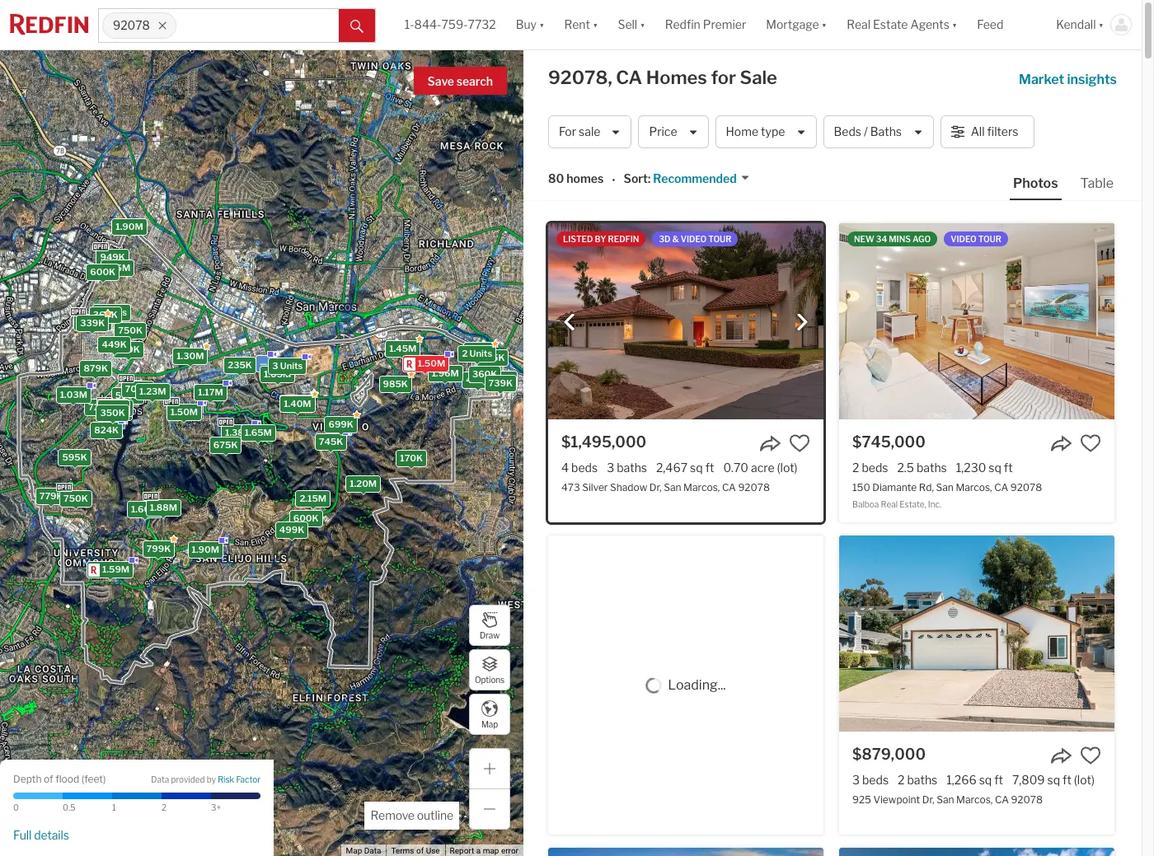 Task type: describe. For each thing, give the bounding box(es) containing it.
kendall ▾
[[1056, 18, 1104, 32]]

map region
[[0, 0, 575, 857]]

92078,
[[548, 67, 612, 88]]

photo of 3535 linda vista dr #236, san marcos, ca 92078 image
[[839, 848, 1115, 857]]

beds / baths button
[[823, 115, 934, 148]]

full details
[[13, 828, 69, 842]]

ft for $1,495,000
[[705, 461, 714, 475]]

0 vertical spatial 600k
[[90, 266, 115, 278]]

10
[[478, 373, 489, 385]]

baths for $1,495,000
[[617, 461, 647, 475]]

$1,495,000
[[561, 434, 647, 451]]

1 horizontal spatial 1.90m
[[191, 544, 219, 555]]

all filters
[[971, 125, 1019, 139]]

baths for $745,000
[[917, 461, 947, 475]]

6
[[77, 317, 83, 328]]

2 for 2 baths
[[898, 773, 905, 787]]

1 horizontal spatial dr,
[[922, 794, 935, 807]]

photo of 925 viewpoint dr, san marcos, ca 92078 image
[[839, 536, 1115, 732]]

real estate agents ▾ link
[[847, 0, 958, 49]]

1,266
[[947, 773, 977, 787]]

real estate agents ▾ button
[[837, 0, 967, 49]]

map data button
[[346, 846, 381, 857]]

1 horizontal spatial 3 units
[[272, 360, 302, 372]]

1-
[[405, 18, 414, 32]]

1 tour from the left
[[708, 234, 732, 244]]

terms of use
[[391, 847, 440, 856]]

92078 left remove 92078 image
[[113, 18, 150, 32]]

3 baths
[[607, 461, 647, 475]]

favorite button image
[[789, 433, 810, 454]]

mortgage
[[766, 18, 819, 32]]

marcos, down 2,467 sq ft at the right
[[684, 482, 720, 494]]

submit search image
[[350, 20, 364, 33]]

925
[[853, 794, 871, 807]]

feet
[[84, 773, 103, 785]]

265k
[[467, 345, 491, 356]]

1.15m
[[104, 262, 130, 273]]

terms
[[391, 847, 414, 856]]

all filters button
[[940, 115, 1035, 148]]

save
[[428, 74, 454, 88]]

units up 449k
[[104, 307, 127, 319]]

7,809 sq ft (lot)
[[1012, 773, 1095, 787]]

700k
[[125, 384, 149, 395]]

473
[[561, 482, 580, 494]]

&
[[672, 234, 679, 244]]

map for map
[[481, 719, 498, 729]]

favorite button image for $879,000
[[1080, 745, 1102, 767]]

0
[[13, 803, 19, 813]]

san down 2,467
[[664, 482, 681, 494]]

next button image
[[794, 314, 810, 330]]

favorite button checkbox
[[1080, 433, 1102, 454]]

•
[[612, 173, 616, 187]]

1,230
[[956, 461, 986, 475]]

remove 92078 image
[[158, 21, 167, 31]]

insights
[[1067, 72, 1117, 87]]

339k
[[80, 317, 104, 329]]

units up the 360k
[[469, 348, 492, 359]]

favorite button image for $745,000
[[1080, 433, 1102, 454]]

redfin
[[665, 18, 701, 32]]

report a map error
[[450, 847, 519, 856]]

photo of 3208 grand ave, san marcos, ca 92078 image
[[548, 848, 824, 857]]

3 right —
[[272, 360, 278, 372]]

beds for $879,000
[[862, 773, 889, 787]]

outline
[[417, 809, 453, 823]]

table button
[[1077, 175, 1117, 199]]

0 horizontal spatial 3 units
[[96, 307, 127, 319]]

map
[[483, 847, 499, 856]]

844-
[[414, 18, 441, 32]]

1.65m
[[244, 427, 272, 438]]

879k
[[83, 363, 108, 374]]

2 beds
[[853, 461, 888, 475]]

▾ for sell ▾
[[640, 18, 645, 32]]

(
[[81, 773, 84, 785]]

sq right 7,809
[[1048, 773, 1060, 787]]

rd,
[[919, 482, 934, 494]]

0 horizontal spatial 1.50m
[[170, 407, 198, 418]]

loading...
[[668, 677, 726, 693]]

mortgage ▾
[[766, 18, 827, 32]]

92078 down 0.70 acre (lot)
[[738, 482, 770, 494]]

save search
[[428, 74, 493, 88]]

balboa
[[853, 500, 879, 510]]

redfin premier button
[[655, 0, 756, 49]]

92078, ca homes for sale
[[548, 67, 777, 88]]

1,230 sq ft
[[956, 461, 1013, 475]]

80
[[548, 172, 564, 186]]

new 34 mins ago
[[854, 234, 931, 244]]

3 up silver
[[607, 461, 614, 475]]

silver
[[582, 482, 608, 494]]

listed by redfin
[[563, 234, 639, 244]]

units right —
[[280, 360, 302, 372]]

$745,000
[[853, 434, 926, 451]]

buy ▾ button
[[516, 0, 545, 49]]

of for depth
[[44, 773, 53, 785]]

$879,000
[[853, 746, 926, 763]]

799k
[[146, 544, 170, 555]]

san for 925
[[937, 794, 954, 807]]

1.59m
[[102, 564, 129, 576]]

ca inside 150 diamante rd, san marcos, ca 92078 balboa real estate, inc.
[[995, 482, 1009, 494]]

loading... status
[[668, 677, 726, 695]]

759-
[[441, 18, 468, 32]]

1
[[112, 803, 116, 813]]

3+
[[211, 803, 221, 813]]

1 horizontal spatial 600k
[[293, 512, 318, 524]]

350k down 599k
[[104, 402, 129, 414]]

market insights
[[1019, 72, 1117, 87]]

2 for 2 beds
[[853, 461, 859, 475]]

options
[[475, 675, 505, 685]]

2.5
[[897, 461, 914, 475]]

units right 6
[[85, 317, 108, 328]]

2 video from the left
[[951, 234, 977, 244]]

0 horizontal spatial (lot)
[[777, 461, 798, 475]]

map data
[[346, 847, 381, 856]]

1.88m
[[149, 502, 177, 514]]

units right 10 on the top left
[[491, 373, 513, 385]]

sale
[[740, 67, 777, 88]]

beds for $1,495,000
[[571, 461, 598, 475]]

2 tour from the left
[[978, 234, 1002, 244]]

2 for 2 units
[[462, 348, 467, 359]]

use
[[426, 847, 440, 856]]

)
[[103, 773, 106, 785]]

▾ for buy ▾
[[539, 18, 545, 32]]

favorite button checkbox for $879,000
[[1080, 745, 1102, 767]]

marcos, for 925 viewpoint dr, san marcos, ca 92078
[[956, 794, 993, 807]]

type
[[761, 125, 785, 139]]

1,266 sq ft
[[947, 773, 1003, 787]]

estate
[[873, 18, 908, 32]]

homes
[[567, 172, 604, 186]]

rent ▾
[[564, 18, 598, 32]]

home
[[726, 125, 759, 139]]

data inside map data button
[[364, 847, 381, 856]]

473 silver shadow dr, san marcos, ca 92078
[[561, 482, 770, 494]]

photo of 150 diamante rd, san marcos, ca 92078 image
[[839, 223, 1115, 420]]



Task type: locate. For each thing, give the bounding box(es) containing it.
san right rd,
[[936, 482, 954, 494]]

739k
[[488, 378, 512, 390]]

favorite button image
[[1080, 433, 1102, 454], [1080, 745, 1102, 767]]

1 favorite button image from the top
[[1080, 433, 1102, 454]]

san down "1,266"
[[937, 794, 954, 807]]

92078
[[113, 18, 150, 32], [738, 482, 770, 494], [1011, 482, 1042, 494], [1011, 794, 1043, 807]]

779k
[[39, 491, 63, 502]]

3 up 925
[[853, 773, 860, 787]]

1 horizontal spatial (lot)
[[1074, 773, 1095, 787]]

0 vertical spatial data
[[151, 775, 169, 785]]

ca down 1,266 sq ft
[[995, 794, 1009, 807]]

rent
[[564, 18, 590, 32]]

750k right 779k
[[63, 493, 88, 504]]

5 ▾ from the left
[[952, 18, 958, 32]]

1.90m right 799k
[[191, 544, 219, 555]]

0 horizontal spatial 750k
[[63, 493, 88, 504]]

3 ▾ from the left
[[640, 18, 645, 32]]

1 vertical spatial 600k
[[293, 512, 318, 524]]

1.50m down 1.30m
[[170, 407, 198, 418]]

full details button
[[13, 828, 69, 843]]

▾ right agents
[[952, 18, 958, 32]]

2 favorite button image from the top
[[1080, 745, 1102, 767]]

sq for $1,495,000
[[690, 461, 703, 475]]

1.20m
[[349, 478, 377, 490]]

baths up 925 viewpoint dr, san marcos, ca 92078
[[907, 773, 938, 787]]

of
[[44, 773, 53, 785], [416, 847, 424, 856]]

data provided by risk factor
[[151, 775, 261, 785]]

1 horizontal spatial video
[[951, 234, 977, 244]]

0 horizontal spatial of
[[44, 773, 53, 785]]

1 vertical spatial 1.50m
[[170, 407, 198, 418]]

1 ▾ from the left
[[539, 18, 545, 32]]

dr,
[[650, 482, 662, 494], [922, 794, 935, 807]]

0 vertical spatial favorite button checkbox
[[789, 433, 810, 454]]

previous button image
[[561, 314, 578, 330]]

remove
[[371, 809, 415, 823]]

1 horizontal spatial of
[[416, 847, 424, 856]]

1 horizontal spatial data
[[364, 847, 381, 856]]

of left use
[[416, 847, 424, 856]]

(lot) right 7,809
[[1074, 773, 1095, 787]]

diamante
[[873, 482, 917, 494]]

ca down 0.70
[[722, 482, 736, 494]]

remove outline
[[371, 809, 453, 823]]

▾ for rent ▾
[[593, 18, 598, 32]]

full
[[13, 828, 32, 842]]

0 horizontal spatial favorite button checkbox
[[789, 433, 810, 454]]

699k
[[328, 419, 353, 430]]

marcos, inside 150 diamante rd, san marcos, ca 92078 balboa real estate, inc.
[[956, 482, 992, 494]]

3 units right —
[[272, 360, 302, 372]]

80 homes •
[[548, 172, 616, 187]]

1 vertical spatial favorite button checkbox
[[1080, 745, 1102, 767]]

tour right ago
[[978, 234, 1002, 244]]

319k
[[116, 344, 139, 355]]

2 left the 585k
[[462, 348, 467, 359]]

2.15m
[[299, 493, 326, 504]]

baths up rd,
[[917, 461, 947, 475]]

all
[[971, 125, 985, 139]]

2,467 sq ft
[[656, 461, 714, 475]]

sq for $879,000
[[979, 773, 992, 787]]

0 vertical spatial dr,
[[650, 482, 662, 494]]

recommended
[[653, 172, 737, 186]]

1 vertical spatial dr,
[[922, 794, 935, 807]]

buy ▾ button
[[506, 0, 554, 49]]

sell ▾ button
[[618, 0, 645, 49]]

ca down 1,230 sq ft
[[995, 482, 1009, 494]]

3
[[96, 307, 102, 319], [272, 360, 278, 372], [607, 461, 614, 475], [853, 773, 860, 787]]

0 horizontal spatial map
[[346, 847, 362, 856]]

2 inside the map region
[[462, 348, 467, 359]]

ft left 0.70
[[705, 461, 714, 475]]

1 horizontal spatial favorite button checkbox
[[1080, 745, 1102, 767]]

sq right '1,230'
[[989, 461, 1002, 475]]

1 vertical spatial 3 units
[[272, 360, 302, 372]]

for sale button
[[548, 115, 632, 148]]

2 up 150
[[853, 461, 859, 475]]

1.17m
[[198, 387, 223, 398]]

675k
[[213, 440, 237, 451]]

map left terms
[[346, 847, 362, 856]]

beds right 4
[[571, 461, 598, 475]]

real left estate
[[847, 18, 871, 32]]

1.96m
[[431, 368, 459, 380]]

3 beds
[[853, 773, 889, 787]]

0 horizontal spatial tour
[[708, 234, 732, 244]]

filters
[[987, 125, 1019, 139]]

new
[[854, 234, 875, 244]]

10 units
[[478, 373, 513, 385]]

sell ▾
[[618, 18, 645, 32]]

dr, down 2 baths
[[922, 794, 935, 807]]

0 horizontal spatial real
[[847, 18, 871, 32]]

dr, down 2,467
[[650, 482, 662, 494]]

1 vertical spatial 750k
[[63, 493, 88, 504]]

sell
[[618, 18, 638, 32]]

favorite button checkbox for $1,495,000
[[789, 433, 810, 454]]

save search button
[[414, 67, 507, 95]]

san inside 150 diamante rd, san marcos, ca 92078 balboa real estate, inc.
[[936, 482, 954, 494]]

options button
[[469, 650, 510, 691]]

of for terms
[[416, 847, 424, 856]]

1 horizontal spatial 1.50m
[[417, 358, 445, 370]]

sale
[[579, 125, 601, 139]]

925 viewpoint dr, san marcos, ca 92078
[[853, 794, 1043, 807]]

600k
[[90, 266, 115, 278], [293, 512, 318, 524]]

map down options
[[481, 719, 498, 729]]

ft
[[705, 461, 714, 475], [1004, 461, 1013, 475], [995, 773, 1003, 787], [1063, 773, 1072, 787]]

0 vertical spatial of
[[44, 773, 53, 785]]

real inside 150 diamante rd, san marcos, ca 92078 balboa real estate, inc.
[[881, 500, 898, 510]]

google image
[[4, 835, 59, 857]]

▾ right buy
[[539, 18, 545, 32]]

0 horizontal spatial dr,
[[650, 482, 662, 494]]

map button
[[469, 694, 510, 735]]

585k
[[480, 352, 505, 363]]

1.50m left 2 units on the top left
[[417, 358, 445, 370]]

0 vertical spatial 1.90m
[[115, 221, 143, 232]]

market insights link
[[1019, 54, 1117, 90]]

video right ago
[[951, 234, 977, 244]]

baths for $879,000
[[907, 773, 938, 787]]

92078 down 1,230 sq ft
[[1011, 482, 1042, 494]]

4 ▾ from the left
[[822, 18, 827, 32]]

favorite button checkbox up 0.70 acre (lot)
[[789, 433, 810, 454]]

sort
[[624, 172, 648, 186]]

for
[[711, 67, 736, 88]]

report
[[450, 847, 474, 856]]

750k up 319k
[[118, 325, 142, 337]]

sq right 2,467
[[690, 461, 703, 475]]

factor
[[236, 775, 261, 785]]

1 horizontal spatial 750k
[[118, 325, 142, 337]]

0 vertical spatial 1.50m
[[417, 358, 445, 370]]

0 horizontal spatial data
[[151, 775, 169, 785]]

▾
[[539, 18, 545, 32], [593, 18, 598, 32], [640, 18, 645, 32], [822, 18, 827, 32], [952, 18, 958, 32], [1099, 18, 1104, 32]]

viewpoint
[[874, 794, 920, 807]]

4 beds
[[561, 461, 598, 475]]

ca
[[616, 67, 642, 88], [722, 482, 736, 494], [995, 482, 1009, 494], [995, 794, 1009, 807]]

terms of use link
[[391, 847, 440, 856]]

2 right 1
[[162, 803, 167, 813]]

map for map data
[[346, 847, 362, 856]]

marcos, down 1,266 sq ft
[[956, 794, 993, 807]]

1 vertical spatial real
[[881, 500, 898, 510]]

369k
[[92, 309, 117, 321]]

favorite button checkbox up 7,809 sq ft (lot)
[[1080, 745, 1102, 767]]

1 video from the left
[[681, 234, 707, 244]]

600k down 949k
[[90, 266, 115, 278]]

0 vertical spatial favorite button image
[[1080, 433, 1102, 454]]

sq for $745,000
[[989, 461, 1002, 475]]

search
[[457, 74, 493, 88]]

▾ right "rent"
[[593, 18, 598, 32]]

92078 inside 150 diamante rd, san marcos, ca 92078 balboa real estate, inc.
[[1011, 482, 1042, 494]]

▾ right kendall
[[1099, 18, 1104, 32]]

mortgage ▾ button
[[766, 0, 827, 49]]

1 horizontal spatial map
[[481, 719, 498, 729]]

ft for $879,000
[[995, 773, 1003, 787]]

1 vertical spatial favorite button image
[[1080, 745, 1102, 767]]

mins
[[889, 234, 911, 244]]

2
[[462, 348, 467, 359], [853, 461, 859, 475], [898, 773, 905, 787], [162, 803, 167, 813]]

1 vertical spatial of
[[416, 847, 424, 856]]

0 horizontal spatial video
[[681, 234, 707, 244]]

ft right 7,809
[[1063, 773, 1072, 787]]

1.29m
[[283, 397, 310, 409]]

0 vertical spatial real
[[847, 18, 871, 32]]

san for 150
[[936, 482, 954, 494]]

ft for $745,000
[[1004, 461, 1013, 475]]

depth
[[13, 773, 42, 785]]

1 vertical spatial map
[[346, 847, 362, 856]]

price button
[[639, 115, 709, 148]]

92078 down 7,809
[[1011, 794, 1043, 807]]

3 units up 449k
[[96, 307, 127, 319]]

video right &
[[681, 234, 707, 244]]

video tour
[[951, 234, 1002, 244]]

499k
[[279, 525, 304, 536]]

1.23m
[[139, 385, 166, 397]]

risk
[[218, 775, 234, 785]]

2 ▾ from the left
[[593, 18, 598, 32]]

1 vertical spatial data
[[364, 847, 381, 856]]

600k up 499k
[[293, 512, 318, 524]]

photo of 473 silver shadow dr, san marcos, ca 92078 image
[[548, 223, 824, 420]]

ft right '1,230'
[[1004, 461, 1013, 475]]

favorite button checkbox
[[789, 433, 810, 454], [1080, 745, 1102, 767]]

▾ right mortgage
[[822, 18, 827, 32]]

video
[[681, 234, 707, 244], [951, 234, 977, 244]]

949k
[[100, 252, 125, 263]]

redfin premier
[[665, 18, 746, 32]]

marcos, for 150 diamante rd, san marcos, ca 92078 balboa real estate, inc.
[[956, 482, 992, 494]]

3d & video tour
[[659, 234, 732, 244]]

of left flood
[[44, 773, 53, 785]]

ca left 'homes'
[[616, 67, 642, 88]]

299k
[[101, 402, 125, 414]]

3d
[[659, 234, 671, 244]]

1 horizontal spatial real
[[881, 500, 898, 510]]

buy
[[516, 18, 537, 32]]

725k
[[88, 402, 112, 413]]

home type button
[[715, 115, 817, 148]]

homes
[[646, 67, 707, 88]]

beds up 925
[[862, 773, 889, 787]]

premier
[[703, 18, 746, 32]]

tour right &
[[708, 234, 732, 244]]

real down diamante
[[881, 500, 898, 510]]

beds
[[834, 125, 862, 139]]

7732
[[468, 18, 496, 32]]

mortgage ▾ button
[[756, 0, 837, 49]]

baths up shadow
[[617, 461, 647, 475]]

real inside dropdown button
[[847, 18, 871, 32]]

1.90m up 949k
[[115, 221, 143, 232]]

beds up 150
[[862, 461, 888, 475]]

▾ right sell
[[640, 18, 645, 32]]

2,467
[[656, 461, 688, 475]]

▾ for mortgage ▾
[[822, 18, 827, 32]]

0.70
[[723, 461, 749, 475]]

1 horizontal spatial tour
[[978, 234, 1002, 244]]

marcos, down '1,230'
[[956, 482, 992, 494]]

3 right 6
[[96, 307, 102, 319]]

agents
[[911, 18, 950, 32]]

0 vertical spatial 3 units
[[96, 307, 127, 319]]

2 up viewpoint
[[898, 773, 905, 787]]

flood
[[55, 773, 79, 785]]

0 horizontal spatial 600k
[[90, 266, 115, 278]]

▾ for kendall ▾
[[1099, 18, 1104, 32]]

sq right "1,266"
[[979, 773, 992, 787]]

0 vertical spatial (lot)
[[777, 461, 798, 475]]

350k up '824k'
[[100, 407, 125, 419]]

1 vertical spatial (lot)
[[1074, 773, 1095, 787]]

0 vertical spatial map
[[481, 719, 498, 729]]

beds for $745,000
[[862, 461, 888, 475]]

6 ▾ from the left
[[1099, 18, 1104, 32]]

0 horizontal spatial 1.90m
[[115, 221, 143, 232]]

ft left 7,809
[[995, 773, 1003, 787]]

(lot) right acre
[[777, 461, 798, 475]]

2.5 baths
[[897, 461, 947, 475]]

None search field
[[177, 9, 339, 42]]

data left terms
[[364, 847, 381, 856]]

1 vertical spatial 1.90m
[[191, 544, 219, 555]]

0 vertical spatial 750k
[[118, 325, 142, 337]]

data left 'provided'
[[151, 775, 169, 785]]

risk factor link
[[218, 775, 261, 787]]

redfin
[[608, 234, 639, 244]]



Task type: vqa. For each thing, say whether or not it's contained in the screenshot.
leftmost favorite button icon
no



